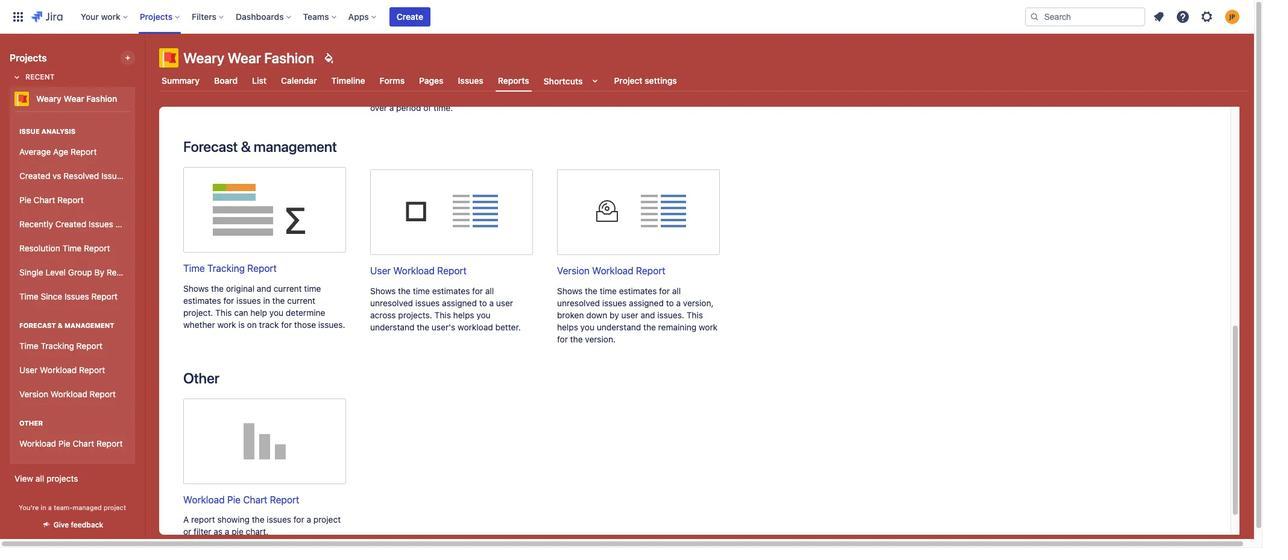 Task type: locate. For each thing, give the bounding box(es) containing it.
pie
[[232, 527, 243, 537]]

assigned inside shows the time estimates for all unresolved issues assigned to a user across projects. this helps you understand the user's workload better.
[[442, 298, 477, 308]]

other down whether
[[183, 369, 219, 386]]

issues down pie chart report link
[[89, 219, 113, 229]]

helps up workload
[[453, 310, 474, 320]]

give
[[53, 520, 69, 529]]

unresolved up broken
[[557, 298, 600, 308]]

time up projects.
[[413, 286, 430, 296]]

0 vertical spatial chart
[[34, 195, 55, 205]]

recently created issues report link
[[14, 212, 142, 236]]

1 group from the top
[[14, 111, 154, 463]]

field up against
[[412, 54, 429, 64]]

0 vertical spatial user workload report
[[370, 265, 467, 276]]

0 horizontal spatial understand
[[370, 322, 415, 332]]

0 vertical spatial help
[[440, 78, 456, 88]]

to for user workload report
[[479, 298, 487, 308]]

3 group from the top
[[14, 309, 130, 410]]

a inside shows the time estimates for all unresolved issues assigned to a user across projects. this helps you understand the user's workload better.
[[489, 298, 494, 308]]

pie up recently on the top left of the page
[[19, 195, 31, 205]]

chart up view all projects link
[[73, 438, 94, 448]]

project settings
[[614, 75, 677, 86]]

can up were
[[423, 78, 437, 88]]

assigned
[[442, 298, 477, 308], [629, 298, 664, 308]]

chart up a report showing the issues for a project or filter as a pie chart.
[[243, 494, 267, 505]]

workload pie chart report link
[[183, 398, 346, 507], [14, 432, 130, 456]]

resolution time report
[[19, 243, 110, 253]]

help inside shows the original and current time estimates for issues in the current project. this can help you determine whether work is on track for those issues.
[[250, 307, 267, 317]]

unresolved inside 'shows the time estimates for all unresolved issues assigned to a version, broken down by user and issues. this helps you understand the remaining work for the version.'
[[557, 298, 600, 308]]

2 horizontal spatial and
[[641, 310, 655, 320]]

0 vertical spatial can
[[423, 78, 437, 88]]

0 vertical spatial version workload report link
[[557, 169, 720, 278]]

shortcuts
[[544, 76, 583, 86]]

projects inside dropdown button
[[140, 11, 173, 21]]

work inside 'shows the time estimates for all unresolved issues assigned to a version, broken down by user and issues. this helps you understand the remaining work for the version.'
[[699, 322, 718, 332]]

understand down across on the left bottom
[[370, 322, 415, 332]]

board link
[[212, 70, 240, 92]]

1 vertical spatial chart
[[73, 438, 94, 448]]

all for version workload report
[[672, 286, 681, 296]]

1 vertical spatial weary
[[36, 93, 61, 104]]

version,
[[683, 298, 714, 308]]

help inside for a date field and project/filter, maps the issues against the date that the field was set. this can help you track how many issues were created, updated, etc, over a period of time.
[[440, 78, 456, 88]]

date up forms
[[392, 54, 409, 64]]

time up determine
[[304, 283, 321, 293]]

all right view
[[36, 473, 44, 484]]

maps
[[499, 54, 521, 64]]

&
[[241, 138, 251, 155], [58, 321, 63, 329]]

estimates inside 'shows the time estimates for all unresolved issues assigned to a version, broken down by user and issues. this helps you understand the remaining work for the version.'
[[619, 286, 657, 296]]

shows up across on the left bottom
[[370, 286, 396, 296]]

projects
[[140, 11, 173, 21], [10, 52, 47, 63]]

weary wear fashion up analysis
[[36, 93, 117, 104]]

better.
[[495, 322, 521, 332]]

1 horizontal spatial user workload report
[[370, 265, 467, 276]]

0 horizontal spatial user
[[496, 298, 513, 308]]

work down version, at the bottom right of page
[[699, 322, 718, 332]]

other up view
[[19, 419, 43, 427]]

other
[[183, 369, 219, 386], [19, 419, 43, 427]]

all for user workload report
[[485, 286, 494, 296]]

created down pie chart report link
[[55, 219, 86, 229]]

0 vertical spatial projects
[[140, 11, 173, 21]]

to inside shows the time estimates for all unresolved issues assigned to a user across projects. this helps you understand the user's workload better.
[[479, 298, 487, 308]]

wear up analysis
[[64, 93, 84, 104]]

1 vertical spatial project
[[313, 515, 341, 525]]

0 vertical spatial created
[[19, 170, 50, 181]]

time for version
[[600, 286, 617, 296]]

0 vertical spatial forecast & management
[[183, 138, 337, 155]]

jira image
[[31, 9, 63, 24], [31, 9, 63, 24]]

1 vertical spatial weary wear fashion
[[36, 93, 117, 104]]

user workload report
[[370, 265, 467, 276], [19, 365, 105, 375]]

and inside shows the original and current time estimates for issues in the current project. this can help you determine whether work is on track for those issues.
[[257, 283, 271, 293]]

by
[[94, 267, 104, 277]]

work right the your
[[101, 11, 120, 21]]

recent
[[25, 72, 55, 81]]

all inside shows the time estimates for all unresolved issues assigned to a user across projects. this helps you understand the user's workload better.
[[485, 286, 494, 296]]

dashboards button
[[232, 7, 296, 26]]

unresolved
[[370, 298, 413, 308], [557, 298, 600, 308]]

wear up "list"
[[228, 49, 261, 66]]

user up better.
[[496, 298, 513, 308]]

single
[[19, 267, 43, 277]]

estimates up by
[[619, 286, 657, 296]]

shortcuts button
[[541, 70, 604, 92]]

project settings link
[[612, 70, 679, 92]]

analysis
[[41, 127, 76, 135]]

1 horizontal spatial helps
[[557, 322, 578, 332]]

0 vertical spatial in
[[263, 295, 270, 305]]

0 horizontal spatial assigned
[[442, 298, 477, 308]]

weary wear fashion
[[183, 49, 314, 66], [36, 93, 117, 104]]

and right original
[[257, 283, 271, 293]]

1 vertical spatial created
[[55, 219, 86, 229]]

issues
[[385, 66, 410, 76], [393, 90, 418, 101], [236, 295, 261, 305], [415, 298, 440, 308], [602, 298, 627, 308], [267, 515, 291, 525]]

0 horizontal spatial field
[[412, 54, 429, 64]]

0 vertical spatial pie
[[19, 195, 31, 205]]

time up by
[[600, 286, 617, 296]]

0 vertical spatial &
[[241, 138, 251, 155]]

1 horizontal spatial field
[[509, 66, 526, 76]]

chart.
[[246, 527, 268, 537]]

1 horizontal spatial tracking
[[207, 263, 245, 274]]

give feedback
[[53, 520, 103, 529]]

time tracking report down time since issues report
[[19, 340, 103, 351]]

2 understand from the left
[[597, 322, 641, 332]]

projects up sidebar navigation image
[[140, 11, 173, 21]]

fashion up calendar
[[264, 49, 314, 66]]

1 horizontal spatial user
[[370, 265, 391, 276]]

you down down
[[580, 322, 595, 332]]

1 horizontal spatial help
[[440, 78, 456, 88]]

1 vertical spatial help
[[250, 307, 267, 317]]

0 horizontal spatial time
[[304, 283, 321, 293]]

this right project.
[[215, 307, 232, 317]]

2 group from the top
[[14, 115, 154, 312]]

workload
[[393, 265, 435, 276], [592, 265, 634, 276], [40, 365, 77, 375], [51, 389, 87, 399], [19, 438, 56, 448], [183, 494, 225, 505]]

version workload report up by
[[557, 265, 666, 276]]

1 horizontal spatial other
[[183, 369, 219, 386]]

0 vertical spatial date
[[392, 54, 409, 64]]

1 horizontal spatial workload pie chart report
[[183, 494, 299, 505]]

shows up broken
[[557, 286, 583, 296]]

this inside for a date field and project/filter, maps the issues against the date that the field was set. this can help you track how many issues were created, updated, etc, over a period of time.
[[404, 78, 421, 88]]

0 horizontal spatial unresolved
[[370, 298, 413, 308]]

this right set.
[[404, 78, 421, 88]]

workload pie chart report
[[19, 438, 123, 448], [183, 494, 299, 505]]

user's
[[432, 322, 455, 332]]

workload
[[458, 322, 493, 332]]

0 vertical spatial weary wear fashion
[[183, 49, 314, 66]]

tab list
[[152, 70, 1256, 92]]

apps button
[[345, 7, 381, 26]]

1 vertical spatial can
[[234, 307, 248, 317]]

unresolved up across on the left bottom
[[370, 298, 413, 308]]

user inside 'shows the time estimates for all unresolved issues assigned to a version, broken down by user and issues. this helps you understand the remaining work for the version.'
[[621, 310, 638, 320]]

0 horizontal spatial management
[[64, 321, 114, 329]]

issues inside a report showing the issues for a project or filter as a pie chart.
[[267, 515, 291, 525]]

1 vertical spatial projects
[[10, 52, 47, 63]]

0 horizontal spatial version workload report link
[[14, 382, 130, 406]]

for
[[472, 286, 483, 296], [659, 286, 670, 296], [223, 295, 234, 305], [281, 319, 292, 330], [557, 334, 568, 344], [294, 515, 304, 525]]

settings image
[[1200, 9, 1214, 24]]

1 horizontal spatial in
[[263, 295, 270, 305]]

report
[[191, 515, 215, 525]]

2 assigned from the left
[[629, 298, 664, 308]]

shows inside shows the time estimates for all unresolved issues assigned to a user across projects. this helps you understand the user's workload better.
[[370, 286, 396, 296]]

1 vertical spatial helps
[[557, 322, 578, 332]]

shows inside shows the original and current time estimates for issues in the current project. this can help you determine whether work is on track for those issues.
[[183, 283, 209, 293]]

0 vertical spatial project
[[104, 503, 126, 511]]

1 vertical spatial other
[[19, 419, 43, 427]]

1 horizontal spatial date
[[457, 66, 475, 76]]

shows the original and current time estimates for issues in the current project. this can help you determine whether work is on track for those issues.
[[183, 283, 345, 330]]

assigned up workload
[[442, 298, 477, 308]]

created left vs
[[19, 170, 50, 181]]

0 vertical spatial and
[[431, 54, 445, 64]]

1 horizontal spatial forecast & management
[[183, 138, 337, 155]]

version workload report up workload pie chart report group
[[19, 389, 116, 399]]

1 to from the left
[[479, 298, 487, 308]]

fashion left add to starred icon
[[86, 93, 117, 104]]

1 horizontal spatial user
[[621, 310, 638, 320]]

estimates for version workload report
[[619, 286, 657, 296]]

issues. up remaining
[[657, 310, 684, 320]]

1 vertical spatial management
[[64, 321, 114, 329]]

workload pie chart report up showing
[[183, 494, 299, 505]]

track down that
[[475, 78, 495, 88]]

version up workload pie chart report group
[[19, 389, 48, 399]]

0 horizontal spatial user
[[19, 365, 38, 375]]

workload pie chart report up view all projects link
[[19, 438, 123, 448]]

time tracking report up original
[[183, 263, 277, 274]]

time inside 'shows the time estimates for all unresolved issues assigned to a version, broken down by user and issues. this helps you understand the remaining work for the version.'
[[600, 286, 617, 296]]

weary wear fashion up "list"
[[183, 49, 314, 66]]

and up against
[[431, 54, 445, 64]]

wear
[[228, 49, 261, 66], [64, 93, 84, 104]]

1 horizontal spatial created
[[55, 219, 86, 229]]

the
[[370, 66, 383, 76], [442, 66, 455, 76], [495, 66, 507, 76], [211, 283, 224, 293], [398, 286, 411, 296], [585, 286, 598, 296], [272, 295, 285, 305], [417, 322, 429, 332], [643, 322, 656, 332], [570, 334, 583, 344], [252, 515, 264, 525]]

1 vertical spatial &
[[58, 321, 63, 329]]

helps
[[453, 310, 474, 320], [557, 322, 578, 332]]

user
[[370, 265, 391, 276], [19, 365, 38, 375]]

1 assigned from the left
[[442, 298, 477, 308]]

time tracking report
[[183, 263, 277, 274], [19, 340, 103, 351]]

help up on
[[250, 307, 267, 317]]

issues. inside shows the original and current time estimates for issues in the current project. this can help you determine whether work is on track for those issues.
[[318, 319, 345, 330]]

1 horizontal spatial projects
[[140, 11, 173, 21]]

group
[[14, 111, 154, 463], [14, 115, 154, 312], [14, 309, 130, 410]]

1 horizontal spatial all
[[485, 286, 494, 296]]

weary down recent
[[36, 93, 61, 104]]

you
[[459, 78, 473, 88], [269, 307, 284, 317], [477, 310, 491, 320], [580, 322, 595, 332]]

estimates inside shows the time estimates for all unresolved issues assigned to a user across projects. this helps you understand the user's workload better.
[[432, 286, 470, 296]]

all inside 'shows the time estimates for all unresolved issues assigned to a version, broken down by user and issues. this helps you understand the remaining work for the version.'
[[672, 286, 681, 296]]

0 horizontal spatial to
[[479, 298, 487, 308]]

and inside 'shows the time estimates for all unresolved issues assigned to a version, broken down by user and issues. this helps you understand the remaining work for the version.'
[[641, 310, 655, 320]]

0 horizontal spatial fashion
[[86, 93, 117, 104]]

1 vertical spatial field
[[509, 66, 526, 76]]

pages
[[419, 75, 444, 86]]

version workload report
[[557, 265, 666, 276], [19, 389, 116, 399]]

issues up projects.
[[415, 298, 440, 308]]

your work button
[[77, 7, 132, 26]]

time inside shows the time estimates for all unresolved issues assigned to a user across projects. this helps you understand the user's workload better.
[[413, 286, 430, 296]]

0 horizontal spatial and
[[257, 283, 271, 293]]

was
[[370, 78, 385, 88]]

over
[[370, 102, 387, 113]]

to up workload
[[479, 298, 487, 308]]

0 vertical spatial forecast
[[183, 138, 238, 155]]

pie up showing
[[227, 494, 241, 505]]

weary up board
[[183, 49, 224, 66]]

1 horizontal spatial and
[[431, 54, 445, 64]]

0 horizontal spatial other
[[19, 419, 43, 427]]

helps down broken
[[557, 322, 578, 332]]

workload pie chart report inside group
[[19, 438, 123, 448]]

time for user
[[413, 286, 430, 296]]

sidebar navigation image
[[131, 48, 158, 72]]

1 horizontal spatial track
[[475, 78, 495, 88]]

issues inside shows the time estimates for all unresolved issues assigned to a user across projects. this helps you understand the user's workload better.
[[415, 298, 440, 308]]

work inside shows the original and current time estimates for issues in the current project. this can help you determine whether work is on track for those issues.
[[217, 319, 236, 330]]

1 horizontal spatial time tracking report link
[[183, 167, 346, 275]]

this down version, at the bottom right of page
[[687, 310, 703, 320]]

help up "created,"
[[440, 78, 456, 88]]

reports
[[498, 75, 529, 86]]

issues up period
[[393, 90, 418, 101]]

unresolved inside shows the time estimates for all unresolved issues assigned to a user across projects. this helps you understand the user's workload better.
[[370, 298, 413, 308]]

0 horizontal spatial project
[[104, 503, 126, 511]]

shows inside 'shows the time estimates for all unresolved issues assigned to a version, broken down by user and issues. this helps you understand the remaining work for the version.'
[[557, 286, 583, 296]]

pie up projects
[[58, 438, 70, 448]]

1 horizontal spatial time tracking report
[[183, 263, 277, 274]]

2 to from the left
[[666, 298, 674, 308]]

workload inside group
[[19, 438, 56, 448]]

created
[[19, 170, 50, 181], [55, 219, 86, 229]]

shows
[[183, 283, 209, 293], [370, 286, 396, 296], [557, 286, 583, 296]]

tracking up original
[[207, 263, 245, 274]]

to inside 'shows the time estimates for all unresolved issues assigned to a version, broken down by user and issues. this helps you understand the remaining work for the version.'
[[666, 298, 674, 308]]

0 horizontal spatial issues.
[[318, 319, 345, 330]]

those
[[294, 319, 316, 330]]

weary
[[183, 49, 224, 66], [36, 93, 61, 104]]

issues up "created,"
[[458, 75, 483, 86]]

tracking down since
[[41, 340, 74, 351]]

1 unresolved from the left
[[370, 298, 413, 308]]

all up remaining
[[672, 286, 681, 296]]

0 horizontal spatial track
[[259, 319, 279, 330]]

forecast & management
[[183, 138, 337, 155], [19, 321, 114, 329]]

you inside 'shows the time estimates for all unresolved issues assigned to a version, broken down by user and issues. this helps you understand the remaining work for the version.'
[[580, 322, 595, 332]]

user right by
[[621, 310, 638, 320]]

all up workload
[[485, 286, 494, 296]]

this inside shows the original and current time estimates for issues in the current project. this can help you determine whether work is on track for those issues.
[[215, 307, 232, 317]]

chart up recently on the top left of the page
[[34, 195, 55, 205]]

0 vertical spatial user
[[496, 298, 513, 308]]

1 understand from the left
[[370, 322, 415, 332]]

1 horizontal spatial time
[[413, 286, 430, 296]]

version
[[557, 265, 590, 276], [19, 389, 48, 399]]

0 horizontal spatial pie
[[19, 195, 31, 205]]

issues up chart.
[[267, 515, 291, 525]]

2 horizontal spatial time
[[600, 286, 617, 296]]

and right by
[[641, 310, 655, 320]]

time.
[[434, 102, 453, 113]]

helps inside 'shows the time estimates for all unresolved issues assigned to a version, broken down by user and issues. this helps you understand the remaining work for the version.'
[[557, 322, 578, 332]]

date
[[392, 54, 409, 64], [457, 66, 475, 76]]

assigned up remaining
[[629, 298, 664, 308]]

1 horizontal spatial weary
[[183, 49, 224, 66]]

create project image
[[123, 53, 133, 63]]

issues. right those
[[318, 319, 345, 330]]

issues up by
[[602, 298, 627, 308]]

0 horizontal spatial shows
[[183, 283, 209, 293]]

track right on
[[259, 319, 279, 330]]

understand down by
[[597, 322, 641, 332]]

1 vertical spatial user
[[19, 365, 38, 375]]

1 vertical spatial current
[[287, 295, 315, 305]]

0 horizontal spatial forecast & management
[[19, 321, 114, 329]]

2 unresolved from the left
[[557, 298, 600, 308]]

issues down original
[[236, 295, 261, 305]]

1 vertical spatial user workload report link
[[14, 358, 130, 382]]

1 horizontal spatial estimates
[[432, 286, 470, 296]]

1 horizontal spatial project
[[313, 515, 341, 525]]

shows for user
[[370, 286, 396, 296]]

time tracking report link
[[183, 167, 346, 275], [14, 334, 130, 358]]

1 vertical spatial in
[[41, 503, 46, 511]]

projects up recent
[[10, 52, 47, 63]]

you left determine
[[269, 307, 284, 317]]

time inside shows the original and current time estimates for issues in the current project. this can help you determine whether work is on track for those issues.
[[304, 283, 321, 293]]

you up workload
[[477, 310, 491, 320]]

to
[[479, 298, 487, 308], [666, 298, 674, 308]]

group
[[68, 267, 92, 277]]

you're in a team-managed project
[[19, 503, 126, 511]]

version up broken
[[557, 265, 590, 276]]

age
[[53, 146, 68, 157]]

1 horizontal spatial pie
[[58, 438, 70, 448]]

understand inside 'shows the time estimates for all unresolved issues assigned to a version, broken down by user and issues. this helps you understand the remaining work for the version.'
[[597, 322, 641, 332]]

can up the is
[[234, 307, 248, 317]]

timeline
[[331, 75, 365, 86]]

shows for version
[[557, 286, 583, 296]]

user workload report link
[[370, 169, 533, 278], [14, 358, 130, 382]]

shows up project.
[[183, 283, 209, 293]]

0 vertical spatial version
[[557, 265, 590, 276]]

1 horizontal spatial work
[[217, 319, 236, 330]]

assigned for version workload report
[[629, 298, 664, 308]]

banner
[[0, 0, 1254, 34]]

user
[[496, 298, 513, 308], [621, 310, 638, 320]]

to up remaining
[[666, 298, 674, 308]]

issues up set.
[[385, 66, 410, 76]]

this up user's
[[434, 310, 451, 320]]

you up "created,"
[[459, 78, 473, 88]]

field down maps
[[509, 66, 526, 76]]

unresolved for version
[[557, 298, 600, 308]]

work left the is
[[217, 319, 236, 330]]

estimates up user's
[[432, 286, 470, 296]]

date down project/filter,
[[457, 66, 475, 76]]

0 horizontal spatial tracking
[[41, 340, 74, 351]]

issues. inside 'shows the time estimates for all unresolved issues assigned to a version, broken down by user and issues. this helps you understand the remaining work for the version.'
[[657, 310, 684, 320]]

assigned inside 'shows the time estimates for all unresolved issues assigned to a version, broken down by user and issues. this helps you understand the remaining work for the version.'
[[629, 298, 664, 308]]

and
[[431, 54, 445, 64], [257, 283, 271, 293], [641, 310, 655, 320]]

estimates up project.
[[183, 295, 221, 305]]

remaining
[[658, 322, 697, 332]]



Task type: describe. For each thing, give the bounding box(es) containing it.
0 vertical spatial field
[[412, 54, 429, 64]]

can inside for a date field and project/filter, maps the issues against the date that the field was set. this can help you track how many issues were created, updated, etc, over a period of time.
[[423, 78, 437, 88]]

recently
[[19, 219, 53, 229]]

level
[[46, 267, 66, 277]]

1 horizontal spatial fashion
[[264, 49, 314, 66]]

for
[[370, 54, 383, 64]]

as
[[214, 527, 223, 537]]

chart inside group
[[73, 438, 94, 448]]

1 vertical spatial version
[[19, 389, 48, 399]]

estimates for user workload report
[[432, 286, 470, 296]]

for inside shows the time estimates for all unresolved issues assigned to a user across projects. this helps you understand the user's workload better.
[[472, 286, 483, 296]]

board
[[214, 75, 238, 86]]

time since issues report link
[[14, 285, 130, 309]]

tracking inside "group"
[[41, 340, 74, 351]]

1 horizontal spatial weary wear fashion
[[183, 49, 314, 66]]

0 horizontal spatial date
[[392, 54, 409, 64]]

1 horizontal spatial &
[[241, 138, 251, 155]]

view all projects
[[14, 473, 78, 484]]

understand inside shows the time estimates for all unresolved issues assigned to a user across projects. this helps you understand the user's workload better.
[[370, 322, 415, 332]]

against
[[412, 66, 440, 76]]

you inside shows the original and current time estimates for issues in the current project. this can help you determine whether work is on track for those issues.
[[269, 307, 284, 317]]

primary element
[[7, 0, 1025, 33]]

0 horizontal spatial time tracking report link
[[14, 334, 130, 358]]

in inside shows the original and current time estimates for issues in the current project. this can help you determine whether work is on track for those issues.
[[263, 295, 270, 305]]

1 vertical spatial version workload report
[[19, 389, 116, 399]]

pages link
[[417, 70, 446, 92]]

0 horizontal spatial &
[[58, 321, 63, 329]]

projects
[[46, 473, 78, 484]]

issues inside shows the original and current time estimates for issues in the current project. this can help you determine whether work is on track for those issues.
[[236, 295, 261, 305]]

single level group by report link
[[14, 260, 133, 285]]

assigned for user workload report
[[442, 298, 477, 308]]

project
[[614, 75, 643, 86]]

1 horizontal spatial management
[[254, 138, 337, 155]]

period
[[396, 102, 421, 113]]

filters
[[192, 11, 217, 21]]

1 horizontal spatial version workload report link
[[557, 169, 720, 278]]

can inside shows the original and current time estimates for issues in the current project. this can help you determine whether work is on track for those issues.
[[234, 307, 248, 317]]

issue
[[19, 127, 40, 135]]

of
[[423, 102, 431, 113]]

filter
[[194, 527, 211, 537]]

a report showing the issues for a project or filter as a pie chart.
[[183, 515, 341, 537]]

shows the time estimates for all unresolved issues assigned to a user across projects. this helps you understand the user's workload better.
[[370, 286, 521, 332]]

issues inside 'shows the time estimates for all unresolved issues assigned to a version, broken down by user and issues. this helps you understand the remaining work for the version.'
[[602, 298, 627, 308]]

on
[[247, 319, 257, 330]]

track inside for a date field and project/filter, maps the issues against the date that the field was set. this can help you track how many issues were created, updated, etc, over a period of time.
[[475, 78, 495, 88]]

1 vertical spatial time tracking report
[[19, 340, 103, 351]]

issues inside tab list
[[458, 75, 483, 86]]

filters button
[[188, 7, 229, 26]]

etc,
[[513, 90, 527, 101]]

to for version workload report
[[666, 298, 674, 308]]

set.
[[388, 78, 402, 88]]

add to starred image
[[131, 92, 146, 106]]

vs
[[53, 170, 61, 181]]

updated,
[[476, 90, 510, 101]]

notifications image
[[1152, 9, 1166, 24]]

project.
[[183, 307, 213, 317]]

issues right resolved at the top left
[[101, 170, 126, 181]]

dashboards
[[236, 11, 284, 21]]

you inside for a date field and project/filter, maps the issues against the date that the field was set. this can help you track how many issues were created, updated, etc, over a period of time.
[[459, 78, 473, 88]]

help image
[[1176, 9, 1190, 24]]

feedback
[[71, 520, 103, 529]]

2 horizontal spatial pie
[[227, 494, 241, 505]]

issues down single level group by report link on the left of the page
[[65, 291, 89, 301]]

for inside a report showing the issues for a project or filter as a pie chart.
[[294, 515, 304, 525]]

the inside a report showing the issues for a project or filter as a pie chart.
[[252, 515, 264, 525]]

0 horizontal spatial workload pie chart report link
[[14, 432, 130, 456]]

collapse recent projects image
[[10, 70, 24, 84]]

resolution time report link
[[14, 236, 130, 260]]

0 vertical spatial time tracking report link
[[183, 167, 346, 275]]

2 horizontal spatial chart
[[243, 494, 267, 505]]

determine
[[286, 307, 325, 317]]

list link
[[250, 70, 269, 92]]

report inside group
[[97, 438, 123, 448]]

down
[[586, 310, 607, 320]]

calendar
[[281, 75, 317, 86]]

project inside a report showing the issues for a project or filter as a pie chart.
[[313, 515, 341, 525]]

weary wear fashion link
[[10, 87, 130, 111]]

0 vertical spatial wear
[[228, 49, 261, 66]]

0 vertical spatial current
[[274, 283, 302, 293]]

appswitcher icon image
[[11, 9, 25, 24]]

workload pie chart report group
[[14, 406, 130, 459]]

pie chart report link
[[14, 188, 130, 212]]

that
[[477, 66, 492, 76]]

view
[[14, 473, 33, 484]]

projects button
[[136, 7, 185, 26]]

average
[[19, 146, 51, 157]]

original
[[226, 283, 255, 293]]

your
[[81, 11, 99, 21]]

1 vertical spatial wear
[[64, 93, 84, 104]]

create
[[397, 11, 423, 21]]

by
[[610, 310, 619, 320]]

1 vertical spatial fashion
[[86, 93, 117, 104]]

and inside for a date field and project/filter, maps the issues against the date that the field was set. this can help you track how many issues were created, updated, etc, over a period of time.
[[431, 54, 445, 64]]

1 vertical spatial version workload report link
[[14, 382, 130, 406]]

version.
[[585, 334, 616, 344]]

recently created issues report
[[19, 219, 142, 229]]

other inside workload pie chart report group
[[19, 419, 43, 427]]

1 vertical spatial user workload report
[[19, 365, 105, 375]]

issue analysis
[[19, 127, 76, 135]]

forms link
[[377, 70, 407, 92]]

project/filter,
[[448, 54, 497, 64]]

teams button
[[299, 7, 341, 26]]

list
[[252, 75, 267, 86]]

managed
[[73, 503, 102, 511]]

or
[[183, 527, 191, 537]]

work inside popup button
[[101, 11, 120, 21]]

0 horizontal spatial user workload report link
[[14, 358, 130, 382]]

set background color image
[[321, 51, 336, 65]]

tab list containing reports
[[152, 70, 1256, 92]]

this inside shows the time estimates for all unresolved issues assigned to a user across projects. this helps you understand the user's workload better.
[[434, 310, 451, 320]]

summary
[[162, 75, 200, 86]]

1 vertical spatial workload pie chart report
[[183, 494, 299, 505]]

forms
[[380, 75, 405, 86]]

Search field
[[1025, 7, 1146, 26]]

for a date field and project/filter, maps the issues against the date that the field was set. this can help you track how many issues were created, updated, etc, over a period of time.
[[370, 54, 527, 113]]

resolution
[[19, 243, 60, 253]]

settings
[[645, 75, 677, 86]]

0 vertical spatial weary
[[183, 49, 224, 66]]

average age report link
[[14, 140, 130, 164]]

pie inside workload pie chart report group
[[58, 438, 70, 448]]

1 horizontal spatial workload pie chart report link
[[183, 398, 346, 507]]

showing
[[217, 515, 250, 525]]

all inside view all projects link
[[36, 473, 44, 484]]

issues link
[[456, 70, 486, 92]]

pie inside pie chart report link
[[19, 195, 31, 205]]

track inside shows the original and current time estimates for issues in the current project. this can help you determine whether work is on track for those issues.
[[259, 319, 279, 330]]

0 horizontal spatial chart
[[34, 195, 55, 205]]

shows for time
[[183, 283, 209, 293]]

search image
[[1030, 12, 1040, 21]]

1 horizontal spatial forecast
[[183, 138, 238, 155]]

1 horizontal spatial version
[[557, 265, 590, 276]]

your profile and settings image
[[1225, 9, 1240, 24]]

whether
[[183, 319, 215, 330]]

1 horizontal spatial user workload report link
[[370, 169, 533, 278]]

unresolved for user
[[370, 298, 413, 308]]

0 vertical spatial other
[[183, 369, 219, 386]]

projects.
[[398, 310, 432, 320]]

this inside 'shows the time estimates for all unresolved issues assigned to a version, broken down by user and issues. this helps you understand the remaining work for the version.'
[[687, 310, 703, 320]]

1 vertical spatial date
[[457, 66, 475, 76]]

1 horizontal spatial version workload report
[[557, 265, 666, 276]]

calendar link
[[279, 70, 319, 92]]

a inside 'shows the time estimates for all unresolved issues assigned to a version, broken down by user and issues. this helps you understand the remaining work for the version.'
[[676, 298, 681, 308]]

group containing time tracking report
[[14, 309, 130, 410]]

summary link
[[159, 70, 202, 92]]

estimates inside shows the original and current time estimates for issues in the current project. this can help you determine whether work is on track for those issues.
[[183, 295, 221, 305]]

time since issues report
[[19, 291, 118, 301]]

0 horizontal spatial forecast
[[19, 321, 56, 329]]

you're
[[19, 503, 39, 511]]

is
[[238, 319, 245, 330]]

banner containing your work
[[0, 0, 1254, 34]]

you inside shows the time estimates for all unresolved issues assigned to a user across projects. this helps you understand the user's workload better.
[[477, 310, 491, 320]]

helps inside shows the time estimates for all unresolved issues assigned to a user across projects. this helps you understand the user's workload better.
[[453, 310, 474, 320]]

how
[[497, 78, 513, 88]]

give feedback button
[[34, 515, 111, 535]]

a
[[183, 515, 189, 525]]

0 horizontal spatial weary
[[36, 93, 61, 104]]

pie chart report
[[19, 195, 84, 205]]

team-
[[54, 503, 73, 511]]

user inside shows the time estimates for all unresolved issues assigned to a user across projects. this helps you understand the user's workload better.
[[496, 298, 513, 308]]

0 vertical spatial tracking
[[207, 263, 245, 274]]

view all projects link
[[10, 468, 135, 490]]

your work
[[81, 11, 120, 21]]

broken
[[557, 310, 584, 320]]

since
[[41, 291, 62, 301]]

0 horizontal spatial weary wear fashion
[[36, 93, 117, 104]]

0 horizontal spatial projects
[[10, 52, 47, 63]]

resolved
[[64, 170, 99, 181]]

shows the time estimates for all unresolved issues assigned to a version, broken down by user and issues. this helps you understand the remaining work for the version.
[[557, 286, 718, 344]]



Task type: vqa. For each thing, say whether or not it's contained in the screenshot.
2nd Add from the bottom
no



